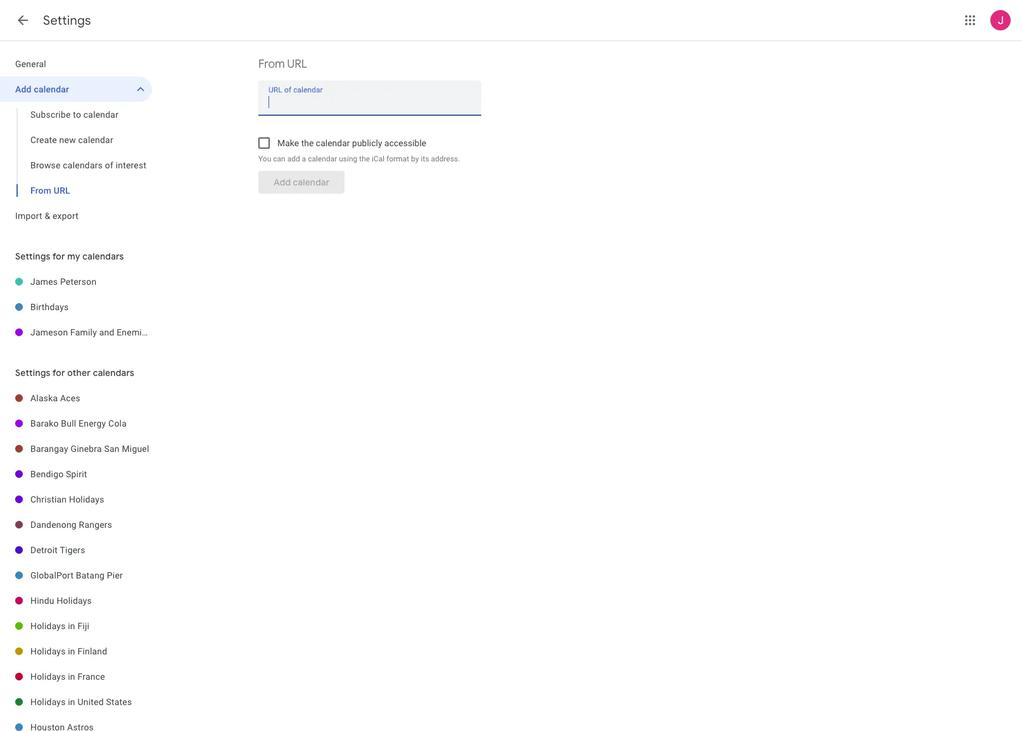 Task type: describe. For each thing, give the bounding box(es) containing it.
alaska
[[30, 393, 58, 403]]

france
[[78, 672, 105, 682]]

holidays for holidays in finland
[[30, 647, 66, 657]]

my
[[67, 251, 80, 262]]

settings for settings for my calendars
[[15, 251, 50, 262]]

settings for my calendars tree
[[0, 269, 214, 345]]

0 vertical spatial the
[[301, 138, 314, 148]]

settings for other calendars tree
[[0, 386, 152, 732]]

bull
[[61, 419, 76, 429]]

add
[[15, 84, 32, 94]]

1 horizontal spatial from
[[258, 57, 285, 71]]

from url inside group
[[30, 186, 70, 196]]

detroit tigers
[[30, 545, 85, 555]]

bendigo spirit link
[[30, 462, 152, 487]]

interest
[[116, 160, 146, 170]]

barako bull energy cola
[[30, 419, 127, 429]]

holidays in france link
[[30, 664, 152, 690]]

holidays down bendigo spirit link
[[69, 495, 104, 505]]

calendar for make the calendar publicly accessible
[[316, 138, 350, 148]]

1 and from the left
[[99, 327, 114, 338]]

tigers
[[60, 545, 85, 555]]

bbq
[[154, 327, 171, 338]]

finland
[[78, 647, 107, 657]]

by
[[411, 155, 419, 163]]

christian holidays
[[30, 495, 104, 505]]

using
[[339, 155, 357, 163]]

a
[[302, 155, 306, 163]]

can
[[273, 155, 285, 163]]

calendar for subscribe to calendar
[[83, 110, 119, 120]]

holidays in united states tree item
[[0, 690, 152, 715]]

san
[[104, 444, 120, 454]]

barako bull energy cola tree item
[[0, 411, 152, 436]]

alaska aces link
[[30, 386, 152, 411]]

subscribe
[[30, 110, 71, 120]]

christian holidays tree item
[[0, 487, 152, 512]]

publicly
[[352, 138, 382, 148]]

alaska aces tree item
[[0, 386, 152, 411]]

create new calendar
[[30, 135, 113, 145]]

calendars for other
[[93, 367, 134, 379]]

jameson family and enemies bbq and brawl link
[[30, 320, 214, 345]]

in for finland
[[68, 647, 75, 657]]

bendigo spirit
[[30, 469, 87, 479]]

0 vertical spatial from url
[[258, 57, 307, 71]]

hindu holidays tree item
[[0, 588, 152, 614]]

holidays in france tree item
[[0, 664, 152, 690]]

calendars for my
[[83, 251, 124, 262]]

its
[[421, 155, 429, 163]]

dandenong rangers
[[30, 520, 112, 530]]

james peterson tree item
[[0, 269, 152, 295]]

james
[[30, 277, 58, 287]]

browse
[[30, 160, 61, 170]]

rangers
[[79, 520, 112, 530]]

from inside group
[[30, 186, 51, 196]]

birthdays link
[[30, 295, 152, 320]]

globalport
[[30, 571, 74, 581]]

in for united
[[68, 697, 75, 708]]

cola
[[108, 419, 127, 429]]

browse calendars of interest
[[30, 160, 146, 170]]

calendars inside group
[[63, 160, 103, 170]]

settings for my calendars
[[15, 251, 124, 262]]

settings for other calendars
[[15, 367, 134, 379]]

for for other
[[53, 367, 65, 379]]

new
[[59, 135, 76, 145]]

holidays in united states
[[30, 697, 132, 708]]

globalport batang pier link
[[30, 563, 152, 588]]

import & export
[[15, 211, 79, 221]]

miguel
[[122, 444, 149, 454]]

accessible
[[385, 138, 426, 148]]

hindu
[[30, 596, 54, 606]]

globalport batang pier tree item
[[0, 563, 152, 588]]

holidays in finland tree item
[[0, 639, 152, 664]]

states
[[106, 697, 132, 708]]

energy
[[79, 419, 106, 429]]

create
[[30, 135, 57, 145]]



Task type: vqa. For each thing, say whether or not it's contained in the screenshot.
23
no



Task type: locate. For each thing, give the bounding box(es) containing it.
1 vertical spatial the
[[359, 155, 370, 163]]

0 horizontal spatial from
[[30, 186, 51, 196]]

address.
[[431, 155, 460, 163]]

alaska aces
[[30, 393, 80, 403]]

0 vertical spatial settings
[[43, 13, 91, 29]]

1 horizontal spatial url
[[287, 57, 307, 71]]

holidays for holidays in united states
[[30, 697, 66, 708]]

0 vertical spatial url
[[287, 57, 307, 71]]

in left france
[[68, 672, 75, 682]]

calendars
[[63, 160, 103, 170], [83, 251, 124, 262], [93, 367, 134, 379]]

holidays down globalport batang pier tree item
[[57, 596, 92, 606]]

holidays down holidays in finland
[[30, 672, 66, 682]]

2 for from the top
[[53, 367, 65, 379]]

&
[[45, 211, 50, 221]]

calendar for create new calendar
[[78, 135, 113, 145]]

calendars up alaska aces link on the left
[[93, 367, 134, 379]]

hindu holidays
[[30, 596, 92, 606]]

0 vertical spatial for
[[53, 251, 65, 262]]

the up a
[[301, 138, 314, 148]]

None text field
[[269, 93, 471, 111]]

url inside group
[[54, 186, 70, 196]]

settings
[[43, 13, 91, 29], [15, 251, 50, 262], [15, 367, 50, 379]]

united
[[78, 697, 104, 708]]

barangay ginebra san miguel link
[[30, 436, 152, 462]]

bendigo
[[30, 469, 64, 479]]

tree
[[0, 51, 152, 229]]

detroit tigers tree item
[[0, 538, 152, 563]]

batang
[[76, 571, 105, 581]]

holidays down holidays in fiji
[[30, 647, 66, 657]]

detroit
[[30, 545, 58, 555]]

you can add a calendar using the ical format by its address.
[[258, 155, 460, 163]]

birthdays tree item
[[0, 295, 152, 320]]

for left my
[[53, 251, 65, 262]]

1 for from the top
[[53, 251, 65, 262]]

2 vertical spatial calendars
[[93, 367, 134, 379]]

you
[[258, 155, 271, 163]]

family
[[70, 327, 97, 338]]

calendars left 'of'
[[63, 160, 103, 170]]

for left "other"
[[53, 367, 65, 379]]

add calendar tree item
[[0, 77, 152, 102]]

export
[[53, 211, 79, 221]]

holidays in france
[[30, 672, 105, 682]]

1 vertical spatial url
[[54, 186, 70, 196]]

3 in from the top
[[68, 672, 75, 682]]

jameson family and enemies bbq and brawl
[[30, 327, 214, 338]]

0 horizontal spatial from url
[[30, 186, 70, 196]]

dandenong rangers tree item
[[0, 512, 152, 538]]

bendigo spirit tree item
[[0, 462, 152, 487]]

group containing subscribe to calendar
[[0, 102, 152, 203]]

calendar inside tree item
[[34, 84, 69, 94]]

barako
[[30, 419, 59, 429]]

holidays in united states link
[[30, 690, 152, 715]]

and
[[99, 327, 114, 338], [174, 327, 189, 338]]

holidays down hindu
[[30, 621, 66, 632]]

holidays in finland link
[[30, 639, 152, 664]]

in left the finland
[[68, 647, 75, 657]]

dandenong
[[30, 520, 77, 530]]

houston astros tree item
[[0, 715, 152, 732]]

birthdays
[[30, 302, 69, 312]]

add
[[287, 155, 300, 163]]

the left ical
[[359, 155, 370, 163]]

2 vertical spatial settings
[[15, 367, 50, 379]]

make
[[277, 138, 299, 148]]

calendar right a
[[308, 155, 337, 163]]

barangay ginebra san miguel
[[30, 444, 149, 454]]

of
[[105, 160, 113, 170]]

jameson family and enemies bbq and brawl tree item
[[0, 320, 214, 345]]

james peterson
[[30, 277, 96, 287]]

holidays in finland
[[30, 647, 107, 657]]

0 vertical spatial from
[[258, 57, 285, 71]]

0 horizontal spatial the
[[301, 138, 314, 148]]

fiji
[[78, 621, 89, 632]]

2 in from the top
[[68, 647, 75, 657]]

general
[[15, 59, 46, 69]]

holidays
[[69, 495, 104, 505], [57, 596, 92, 606], [30, 621, 66, 632], [30, 647, 66, 657], [30, 672, 66, 682], [30, 697, 66, 708]]

settings up alaska
[[15, 367, 50, 379]]

in for france
[[68, 672, 75, 682]]

and right family
[[99, 327, 114, 338]]

1 vertical spatial for
[[53, 367, 65, 379]]

import
[[15, 211, 42, 221]]

brawl
[[191, 327, 214, 338]]

jameson
[[30, 327, 68, 338]]

enemies
[[117, 327, 151, 338]]

settings for settings for other calendars
[[15, 367, 50, 379]]

1 horizontal spatial from url
[[258, 57, 307, 71]]

1 in from the top
[[68, 621, 75, 632]]

barako bull energy cola link
[[30, 411, 152, 436]]

2 and from the left
[[174, 327, 189, 338]]

format
[[387, 155, 409, 163]]

ical
[[372, 155, 385, 163]]

and right bbq
[[174, 327, 189, 338]]

tree containing general
[[0, 51, 152, 229]]

holidays down the holidays in france
[[30, 697, 66, 708]]

add calendar
[[15, 84, 69, 94]]

url
[[287, 57, 307, 71], [54, 186, 70, 196]]

make the calendar publicly accessible
[[277, 138, 426, 148]]

settings heading
[[43, 13, 91, 29]]

peterson
[[60, 277, 96, 287]]

for for my
[[53, 251, 65, 262]]

ginebra
[[71, 444, 102, 454]]

settings up james
[[15, 251, 50, 262]]

for
[[53, 251, 65, 262], [53, 367, 65, 379]]

calendar right to
[[83, 110, 119, 120]]

calendar up browse calendars of interest
[[78, 135, 113, 145]]

in left united at bottom left
[[68, 697, 75, 708]]

barangay ginebra san miguel tree item
[[0, 436, 152, 462]]

calendar up the "using"
[[316, 138, 350, 148]]

spirit
[[66, 469, 87, 479]]

group
[[0, 102, 152, 203]]

subscribe to calendar
[[30, 110, 119, 120]]

hindu holidays link
[[30, 588, 152, 614]]

to
[[73, 110, 81, 120]]

the
[[301, 138, 314, 148], [359, 155, 370, 163]]

holidays in fiji tree item
[[0, 614, 152, 639]]

calendar
[[34, 84, 69, 94], [83, 110, 119, 120], [78, 135, 113, 145], [316, 138, 350, 148], [308, 155, 337, 163]]

0 horizontal spatial url
[[54, 186, 70, 196]]

holidays in fiji link
[[30, 614, 152, 639]]

1 vertical spatial calendars
[[83, 251, 124, 262]]

holidays for holidays in france
[[30, 672, 66, 682]]

1 vertical spatial from
[[30, 186, 51, 196]]

4 in from the top
[[68, 697, 75, 708]]

in for fiji
[[68, 621, 75, 632]]

dandenong rangers link
[[30, 512, 152, 538]]

in
[[68, 621, 75, 632], [68, 647, 75, 657], [68, 672, 75, 682], [68, 697, 75, 708]]

settings right go back icon
[[43, 13, 91, 29]]

from
[[258, 57, 285, 71], [30, 186, 51, 196]]

settings for settings
[[43, 13, 91, 29]]

aces
[[60, 393, 80, 403]]

other
[[67, 367, 91, 379]]

holidays in fiji
[[30, 621, 89, 632]]

globalport batang pier
[[30, 571, 123, 581]]

barangay
[[30, 444, 68, 454]]

calendars right my
[[83, 251, 124, 262]]

pier
[[107, 571, 123, 581]]

detroit tigers link
[[30, 538, 152, 563]]

christian holidays link
[[30, 487, 152, 512]]

holidays for holidays in fiji
[[30, 621, 66, 632]]

0 vertical spatial calendars
[[63, 160, 103, 170]]

go back image
[[15, 13, 30, 28]]

in left fiji
[[68, 621, 75, 632]]

1 vertical spatial settings
[[15, 251, 50, 262]]

0 horizontal spatial and
[[99, 327, 114, 338]]

christian
[[30, 495, 67, 505]]

1 vertical spatial from url
[[30, 186, 70, 196]]

calendar up subscribe
[[34, 84, 69, 94]]

1 horizontal spatial and
[[174, 327, 189, 338]]

1 horizontal spatial the
[[359, 155, 370, 163]]



